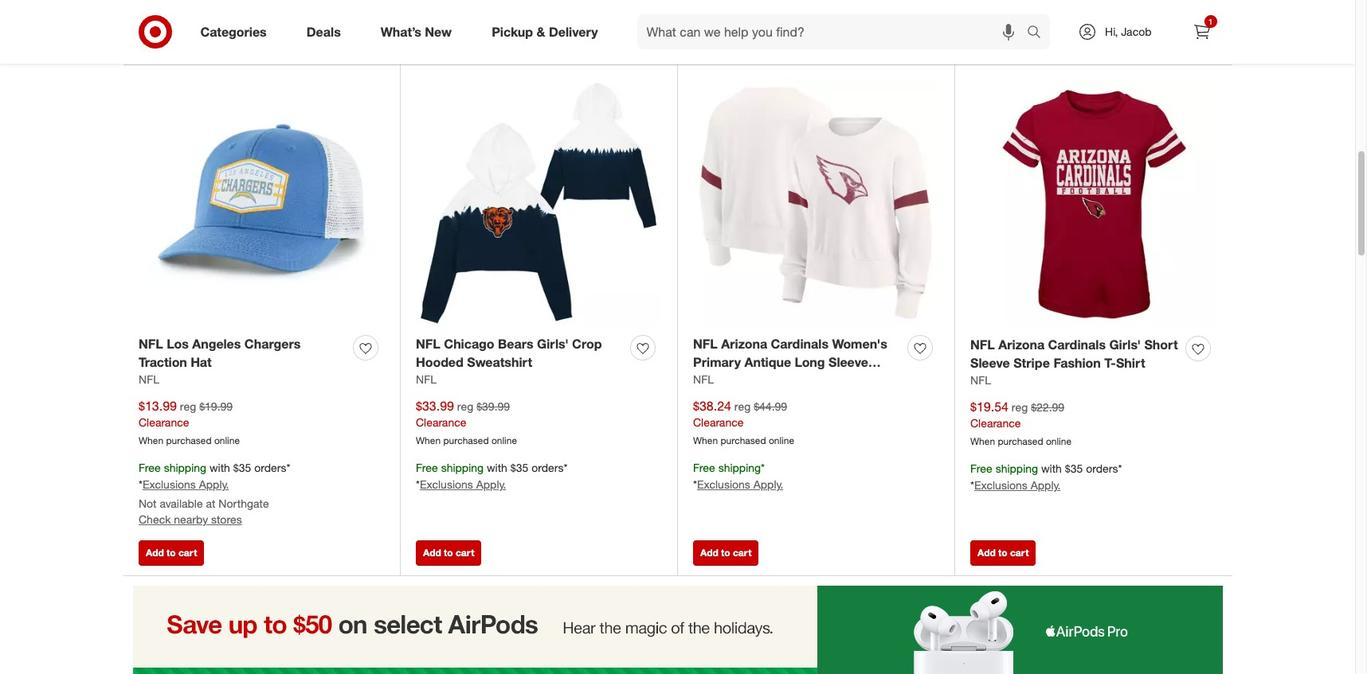 Task type: locate. For each thing, give the bounding box(es) containing it.
not
[[139, 2, 157, 15], [139, 497, 157, 511]]

nfl for nfl arizona cardinals girls' short sleeve stripe fashion t-shirt "nfl" link
[[970, 373, 991, 387]]

nfl link for nfl arizona cardinals girls' short sleeve stripe fashion t-shirt
[[970, 373, 991, 388]]

los
[[167, 336, 189, 352]]

online down $39.99
[[492, 435, 517, 447]]

nfl for nfl los angeles chargers traction hat "nfl" link
[[139, 373, 159, 386]]

free inside free shipping * * exclusions apply.
[[693, 462, 715, 475]]

shipping up available
[[164, 462, 206, 475]]

with down $19.54 reg $22.99 clearance when purchased online
[[1041, 462, 1062, 476]]

nfl link down hooded
[[416, 372, 437, 388]]

cart
[[178, 36, 197, 48], [456, 36, 474, 48], [733, 36, 752, 48], [1010, 36, 1029, 48], [178, 547, 197, 559], [456, 547, 474, 559], [733, 547, 752, 559], [1010, 547, 1029, 559]]

reg for $38.24
[[734, 400, 751, 413]]

not left eligible
[[139, 2, 157, 15]]

cardinals
[[771, 336, 829, 352], [1048, 337, 1106, 353]]

free down $38.24 reg $44.99 clearance when purchased online
[[693, 462, 715, 475]]

free shipping with $35 orders* * exclusions apply. for $19.54
[[970, 462, 1122, 492]]

free shipping with $35 orders* * exclusions apply. down $19.54 reg $22.99 clearance when purchased online
[[970, 462, 1122, 492]]

deals link
[[293, 14, 361, 49]]

purchased
[[166, 435, 212, 447], [443, 435, 489, 447], [721, 435, 766, 447], [998, 436, 1043, 448]]

nfl inside nfl chicago bears girls' crop hooded sweatshirt
[[416, 336, 440, 352]]

when for $33.99
[[416, 435, 441, 447]]

exclusions down $38.24 reg $44.99 clearance when purchased online
[[697, 478, 750, 492]]

what's new
[[381, 24, 452, 40]]

online
[[214, 435, 240, 447], [492, 435, 517, 447], [769, 435, 794, 447], [1046, 436, 1072, 448]]

purchased up free shipping * * exclusions apply.
[[721, 435, 766, 447]]

1
[[1208, 17, 1213, 26]]

nfl chicago bears girls' crop hooded sweatshirt image
[[416, 81, 661, 326], [416, 81, 661, 326]]

sleeve down women's
[[829, 354, 868, 370]]

nfl for "nfl" link related to nfl chicago bears girls' crop hooded sweatshirt
[[416, 373, 437, 386]]

$38.24
[[693, 398, 731, 414]]

pickup & delivery
[[492, 24, 598, 40]]

1 horizontal spatial with
[[487, 462, 507, 475]]

clearance down $38.24
[[693, 416, 744, 430]]

online inside $19.54 reg $22.99 clearance when purchased online
[[1046, 436, 1072, 448]]

purchased inside "$13.99 reg $19.99 clearance when purchased online"
[[166, 435, 212, 447]]

orders* inside free shipping with $35 orders* * exclusions apply. not available at northgate check nearby stores
[[254, 462, 290, 475]]

fashion
[[1054, 355, 1101, 371]]

clearance for $19.54
[[970, 417, 1021, 431]]

0 horizontal spatial with
[[210, 462, 230, 475]]

2 not from the top
[[139, 497, 157, 511]]

clearance for $33.99
[[416, 416, 466, 430]]

nfl inside nfl los angeles chargers traction hat
[[139, 336, 163, 352]]

exclusions down $19.54 reg $22.99 clearance when purchased online
[[974, 479, 1028, 492]]

online inside the $33.99 reg $39.99 clearance when purchased online
[[492, 435, 517, 447]]

nfl los angeles chargers traction hat image
[[139, 81, 384, 326], [139, 81, 384, 326]]

search
[[1020, 25, 1058, 41]]

0 horizontal spatial $35
[[233, 462, 251, 475]]

free shipping with $35 orders* * exclusions apply. down the $33.99 reg $39.99 clearance when purchased online
[[416, 462, 568, 492]]

bears
[[498, 336, 534, 352]]

nfl inside nfl arizona cardinals women's primary antique long sleeve crew fleece sweartshirt
[[693, 336, 718, 352]]

chicago
[[444, 336, 494, 352]]

cardinals up long
[[771, 336, 829, 352]]

online for $19.54
[[1046, 436, 1072, 448]]

reg left $19.99
[[180, 400, 196, 413]]

nfl chicago bears girls' crop hooded sweatshirt link
[[416, 335, 624, 372]]

2 horizontal spatial $35
[[1065, 462, 1083, 476]]

sweartshirt
[[772, 373, 843, 389]]

categories link
[[187, 14, 287, 49]]

1 horizontal spatial $35
[[511, 462, 528, 475]]

arizona up antique
[[721, 336, 767, 352]]

0 vertical spatial not
[[139, 2, 157, 15]]

purchased down $22.99
[[998, 436, 1043, 448]]

clearance inside the $33.99 reg $39.99 clearance when purchased online
[[416, 416, 466, 430]]

nfl arizona cardinals women's primary antique long sleeve crew fleece sweartshirt link
[[693, 335, 901, 389]]

arizona
[[721, 336, 767, 352], [999, 337, 1045, 353]]

arizona up stripe
[[999, 337, 1045, 353]]

nfl link down primary
[[693, 372, 714, 388]]

free shipping with $35 orders* * exclusions apply. for $33.99
[[416, 462, 568, 492]]

add
[[146, 36, 164, 48], [423, 36, 441, 48], [700, 36, 718, 48], [978, 36, 996, 48], [146, 547, 164, 559], [423, 547, 441, 559], [700, 547, 718, 559], [978, 547, 996, 559]]

new
[[425, 24, 452, 40]]

angeles
[[192, 336, 241, 352]]

nfl arizona cardinals women's primary antique long sleeve crew fleece sweartshirt image
[[693, 81, 939, 326], [693, 81, 939, 326]]

with down the $33.99 reg $39.99 clearance when purchased online
[[487, 462, 507, 475]]

hi, jacob
[[1105, 25, 1152, 38]]

apply.
[[199, 478, 229, 492], [476, 478, 506, 492], [753, 478, 783, 492], [1031, 479, 1061, 492]]

when down $38.24
[[693, 435, 718, 447]]

nfl link down traction
[[139, 372, 159, 388]]

purchased inside the $33.99 reg $39.99 clearance when purchased online
[[443, 435, 489, 447]]

apply. down the $33.99 reg $39.99 clearance when purchased online
[[476, 478, 506, 492]]

0 horizontal spatial arizona
[[721, 336, 767, 352]]

nfl for "nfl" link related to nfl arizona cardinals women's primary antique long sleeve crew fleece sweartshirt
[[693, 373, 714, 386]]

online down $22.99
[[1046, 436, 1072, 448]]

$19.54 reg $22.99 clearance when purchased online
[[970, 399, 1072, 448]]

shipping down $38.24 reg $44.99 clearance when purchased online
[[718, 462, 761, 475]]

girls' up shirt
[[1109, 337, 1141, 353]]

exclusions apply. button
[[143, 477, 229, 493], [420, 477, 506, 493], [697, 477, 783, 493], [974, 478, 1061, 494]]

jacob
[[1121, 25, 1152, 38]]

when inside the $33.99 reg $39.99 clearance when purchased online
[[416, 435, 441, 447]]

when inside "$13.99 reg $19.99 clearance when purchased online"
[[139, 435, 163, 447]]

advertisement region
[[123, 586, 1232, 675]]

0 horizontal spatial girls'
[[537, 336, 569, 352]]

arizona inside nfl arizona cardinals women's primary antique long sleeve crew fleece sweartshirt
[[721, 336, 767, 352]]

arizona inside nfl arizona cardinals girls' short sleeve stripe fashion t-shirt
[[999, 337, 1045, 353]]

reg left $22.99
[[1012, 400, 1028, 414]]

clearance
[[139, 416, 189, 430], [416, 416, 466, 430], [693, 416, 744, 430], [970, 417, 1021, 431]]

$19.99
[[199, 400, 233, 413]]

online for $38.24
[[769, 435, 794, 447]]

0 horizontal spatial orders*
[[254, 462, 290, 475]]

reg left $39.99
[[457, 400, 473, 413]]

exclusions apply. button down $38.24 reg $44.99 clearance when purchased online
[[697, 477, 783, 493]]

1 horizontal spatial sleeve
[[970, 355, 1010, 371]]

$33.99 reg $39.99 clearance when purchased online
[[416, 398, 517, 447]]

not inside free shipping with $35 orders* * exclusions apply. not available at northgate check nearby stores
[[139, 497, 157, 511]]

girls' inside nfl arizona cardinals girls' short sleeve stripe fashion t-shirt
[[1109, 337, 1141, 353]]

shipping
[[164, 462, 206, 475], [441, 462, 484, 475], [718, 462, 761, 475], [996, 462, 1038, 476]]

apply. up 'at'
[[199, 478, 229, 492]]

online inside $38.24 reg $44.99 clearance when purchased online
[[769, 435, 794, 447]]

clearance inside $38.24 reg $44.99 clearance when purchased online
[[693, 416, 744, 430]]

online inside "$13.99 reg $19.99 clearance when purchased online"
[[214, 435, 240, 447]]

nfl
[[139, 336, 163, 352], [416, 336, 440, 352], [693, 336, 718, 352], [970, 337, 995, 353], [139, 373, 159, 386], [416, 373, 437, 386], [693, 373, 714, 386], [970, 373, 991, 387]]

reg inside "$13.99 reg $19.99 clearance when purchased online"
[[180, 400, 196, 413]]

nfl link up $19.54
[[970, 373, 991, 388]]

2 horizontal spatial with
[[1041, 462, 1062, 476]]

nfl arizona cardinals girls' short sleeve stripe fashion t-shirt image
[[970, 81, 1217, 327]]

purchased inside $38.24 reg $44.99 clearance when purchased online
[[721, 435, 766, 447]]

when
[[139, 435, 163, 447], [416, 435, 441, 447], [693, 435, 718, 447], [970, 436, 995, 448]]

cardinals up fashion
[[1048, 337, 1106, 353]]

$35
[[233, 462, 251, 475], [511, 462, 528, 475], [1065, 462, 1083, 476]]

long
[[795, 354, 825, 370]]

when for $13.99
[[139, 435, 163, 447]]

free up available
[[139, 462, 161, 475]]

girls' inside nfl chicago bears girls' crop hooded sweatshirt
[[537, 336, 569, 352]]

not up check
[[139, 497, 157, 511]]

apply. down $38.24 reg $44.99 clearance when purchased online
[[753, 478, 783, 492]]

deals
[[307, 24, 341, 40]]

exclusions up available
[[143, 478, 196, 492]]

1 horizontal spatial arizona
[[999, 337, 1045, 353]]

purchased down $19.99
[[166, 435, 212, 447]]

0 horizontal spatial cardinals
[[771, 336, 829, 352]]

nfl link
[[139, 372, 159, 388], [416, 372, 437, 388], [693, 372, 714, 388], [970, 373, 991, 388]]

arizona for antique
[[721, 336, 767, 352]]

2 horizontal spatial orders*
[[1086, 462, 1122, 476]]

purchased down $39.99
[[443, 435, 489, 447]]

nfl arizona cardinals girls' short sleeve stripe fashion t-shirt link
[[970, 336, 1179, 373]]

reg inside $38.24 reg $44.99 clearance when purchased online
[[734, 400, 751, 413]]

purchased for $19.54
[[998, 436, 1043, 448]]

* inside free shipping with $35 orders* * exclusions apply. not available at northgate check nearby stores
[[139, 478, 143, 492]]

free shipping with $35 orders* * exclusions apply.
[[416, 462, 568, 492], [970, 462, 1122, 492]]

add to cart button
[[139, 29, 204, 55], [416, 29, 482, 55], [693, 29, 759, 55], [970, 29, 1036, 55], [139, 541, 204, 566], [416, 541, 482, 566], [693, 541, 759, 566], [970, 541, 1036, 566]]

hat
[[191, 354, 212, 370]]

shipping inside free shipping with $35 orders* * exclusions apply. not available at northgate check nearby stores
[[164, 462, 206, 475]]

northgate
[[219, 497, 269, 511]]

reg for $13.99
[[180, 400, 196, 413]]

sleeve left stripe
[[970, 355, 1010, 371]]

add to cart
[[146, 36, 197, 48], [423, 36, 474, 48], [700, 36, 752, 48], [978, 36, 1029, 48], [146, 547, 197, 559], [423, 547, 474, 559], [700, 547, 752, 559], [978, 547, 1029, 559]]

1 horizontal spatial free shipping with $35 orders* * exclusions apply.
[[970, 462, 1122, 492]]

hooded
[[416, 354, 464, 370]]

nfl link for nfl arizona cardinals women's primary antique long sleeve crew fleece sweartshirt
[[693, 372, 714, 388]]

nfl inside nfl arizona cardinals girls' short sleeve stripe fashion t-shirt
[[970, 337, 995, 353]]

cardinals inside nfl arizona cardinals women's primary antique long sleeve crew fleece sweartshirt
[[771, 336, 829, 352]]

sleeve
[[829, 354, 868, 370], [970, 355, 1010, 371]]

1 horizontal spatial cardinals
[[1048, 337, 1106, 353]]

shirt
[[1116, 355, 1145, 371]]

free down $19.54 reg $22.99 clearance when purchased online
[[970, 462, 993, 476]]

sleeve inside nfl arizona cardinals girls' short sleeve stripe fashion t-shirt
[[970, 355, 1010, 371]]

nfl arizona cardinals women's primary antique long sleeve crew fleece sweartshirt
[[693, 336, 887, 389]]

$35 down $19.54 reg $22.99 clearance when purchased online
[[1065, 462, 1083, 476]]

*
[[761, 462, 765, 475], [139, 478, 143, 492], [416, 478, 420, 492], [693, 478, 697, 492], [970, 479, 974, 492]]

when inside $19.54 reg $22.99 clearance when purchased online
[[970, 436, 995, 448]]

exclusions
[[143, 478, 196, 492], [420, 478, 473, 492], [697, 478, 750, 492], [974, 479, 1028, 492]]

when down the $33.99
[[416, 435, 441, 447]]

girls'
[[537, 336, 569, 352], [1109, 337, 1141, 353]]

stores
[[211, 513, 242, 527]]

1 not from the top
[[139, 2, 157, 15]]

nfl link for nfl chicago bears girls' crop hooded sweatshirt
[[416, 372, 437, 388]]

clearance inside "$13.99 reg $19.99 clearance when purchased online"
[[139, 416, 189, 430]]

free inside free shipping with $35 orders* * exclusions apply. not available at northgate check nearby stores
[[139, 462, 161, 475]]

free
[[139, 462, 161, 475], [416, 462, 438, 475], [693, 462, 715, 475], [970, 462, 993, 476]]

with inside free shipping with $35 orders* * exclusions apply. not available at northgate check nearby stores
[[210, 462, 230, 475]]

clearance down $19.54
[[970, 417, 1021, 431]]

reg inside the $33.99 reg $39.99 clearance when purchased online
[[457, 400, 473, 413]]

when down the $13.99 in the left bottom of the page
[[139, 435, 163, 447]]

1 horizontal spatial girls'
[[1109, 337, 1141, 353]]

$44.99
[[754, 400, 787, 413]]

when inside $38.24 reg $44.99 clearance when purchased online
[[693, 435, 718, 447]]

pickup & delivery link
[[478, 14, 618, 49]]

1 vertical spatial not
[[139, 497, 157, 511]]

$35 down the $33.99 reg $39.99 clearance when purchased online
[[511, 462, 528, 475]]

nfl for nfl los angeles chargers traction hat
[[139, 336, 163, 352]]

clearance down the $33.99
[[416, 416, 466, 430]]

nfl arizona cardinals girls' short sleeve stripe fashion t-shirt
[[970, 337, 1178, 371]]

reg inside $19.54 reg $22.99 clearance when purchased online
[[1012, 400, 1028, 414]]

when down $19.54
[[970, 436, 995, 448]]

girls' left crop
[[537, 336, 569, 352]]

1 horizontal spatial orders*
[[532, 462, 568, 475]]

orders*
[[254, 462, 290, 475], [532, 462, 568, 475], [1086, 462, 1122, 476]]

reg
[[180, 400, 196, 413], [457, 400, 473, 413], [734, 400, 751, 413], [1012, 400, 1028, 414]]

purchased inside $19.54 reg $22.99 clearance when purchased online
[[998, 436, 1043, 448]]

with
[[210, 462, 230, 475], [487, 462, 507, 475], [1041, 462, 1062, 476]]

reg down fleece
[[734, 400, 751, 413]]

online down $19.99
[[214, 435, 240, 447]]

apply. inside free shipping * * exclusions apply.
[[753, 478, 783, 492]]

$35 up northgate
[[233, 462, 251, 475]]

0 horizontal spatial sleeve
[[829, 354, 868, 370]]

clearance for $38.24
[[693, 416, 744, 430]]

clearance down the $13.99 in the left bottom of the page
[[139, 416, 189, 430]]

online for $13.99
[[214, 435, 240, 447]]

0 horizontal spatial free shipping with $35 orders* * exclusions apply.
[[416, 462, 568, 492]]

primary
[[693, 354, 741, 370]]

cardinals inside nfl arizona cardinals girls' short sleeve stripe fashion t-shirt
[[1048, 337, 1106, 353]]

to
[[167, 36, 176, 48], [444, 36, 453, 48], [721, 36, 730, 48], [998, 36, 1008, 48], [167, 547, 176, 559], [444, 547, 453, 559], [721, 547, 730, 559], [998, 547, 1008, 559]]

exclusions apply. button up available
[[143, 477, 229, 493]]

clearance inside $19.54 reg $22.99 clearance when purchased online
[[970, 417, 1021, 431]]

online down '$44.99'
[[769, 435, 794, 447]]

shipping down the $33.99 reg $39.99 clearance when purchased online
[[441, 462, 484, 475]]

hi,
[[1105, 25, 1118, 38]]

with up 'at'
[[210, 462, 230, 475]]



Task type: describe. For each thing, give the bounding box(es) containing it.
apply. inside free shipping with $35 orders* * exclusions apply. not available at northgate check nearby stores
[[199, 478, 229, 492]]

crew
[[693, 373, 725, 389]]

girls' for short
[[1109, 337, 1141, 353]]

fleece
[[729, 373, 769, 389]]

$33.99
[[416, 398, 454, 414]]

nfl los angeles chargers traction hat
[[139, 336, 301, 370]]

girls' for crop
[[537, 336, 569, 352]]

shipping down $19.54 reg $22.99 clearance when purchased online
[[996, 462, 1038, 476]]

what's new link
[[367, 14, 472, 49]]

delivery
[[549, 24, 598, 40]]

exclusions inside free shipping with $35 orders* * exclusions apply. not available at northgate check nearby stores
[[143, 478, 196, 492]]

eligible
[[160, 2, 195, 15]]

online for $33.99
[[492, 435, 517, 447]]

cardinals for stripe
[[1048, 337, 1106, 353]]

stripe
[[1014, 355, 1050, 371]]

orders* for $19.54
[[1086, 462, 1122, 476]]

purchased for $38.24
[[721, 435, 766, 447]]

purchased for $33.99
[[443, 435, 489, 447]]

exclusions apply. button down the $33.99 reg $39.99 clearance when purchased online
[[420, 477, 506, 493]]

nfl for nfl arizona cardinals women's primary antique long sleeve crew fleece sweartshirt
[[693, 336, 718, 352]]

free down the $33.99 reg $39.99 clearance when purchased online
[[416, 462, 438, 475]]

shipping inside free shipping * * exclusions apply.
[[718, 462, 761, 475]]

sweatshirt
[[467, 354, 532, 370]]

nfl los angeles chargers traction hat link
[[139, 335, 347, 372]]

$39.99
[[477, 400, 510, 413]]

pickup
[[492, 24, 533, 40]]

&
[[537, 24, 545, 40]]

for
[[198, 2, 211, 15]]

available
[[160, 497, 203, 511]]

What can we help you find? suggestions appear below search field
[[637, 14, 1031, 49]]

nfl for nfl chicago bears girls' crop hooded sweatshirt
[[416, 336, 440, 352]]

with for $33.99
[[487, 462, 507, 475]]

cardinals for long
[[771, 336, 829, 352]]

antique
[[744, 354, 791, 370]]

categories
[[200, 24, 267, 40]]

reg for $19.54
[[1012, 400, 1028, 414]]

$38.24 reg $44.99 clearance when purchased online
[[693, 398, 794, 447]]

check nearby stores button
[[139, 512, 242, 528]]

short
[[1144, 337, 1178, 353]]

search button
[[1020, 14, 1058, 53]]

crop
[[572, 336, 602, 352]]

nearby
[[174, 513, 208, 527]]

chargers
[[244, 336, 301, 352]]

when for $19.54
[[970, 436, 995, 448]]

exclusions inside free shipping * * exclusions apply.
[[697, 478, 750, 492]]

$35 inside free shipping with $35 orders* * exclusions apply. not available at northgate check nearby stores
[[233, 462, 251, 475]]

not eligible for pickup
[[139, 2, 248, 15]]

purchased for $13.99
[[166, 435, 212, 447]]

pickup
[[214, 2, 248, 15]]

reg for $33.99
[[457, 400, 473, 413]]

traction
[[139, 354, 187, 370]]

$19.54
[[970, 399, 1009, 415]]

$22.99
[[1031, 400, 1064, 414]]

free shipping with $35 orders* * exclusions apply. not available at northgate check nearby stores
[[139, 462, 290, 527]]

$35 for $19.54
[[1065, 462, 1083, 476]]

nfl for nfl arizona cardinals girls' short sleeve stripe fashion t-shirt
[[970, 337, 995, 353]]

apply. down $19.54 reg $22.99 clearance when purchased online
[[1031, 479, 1061, 492]]

exclusions down the $33.99 reg $39.99 clearance when purchased online
[[420, 478, 473, 492]]

1 link
[[1184, 14, 1219, 49]]

exclusions apply. button down $19.54 reg $22.99 clearance when purchased online
[[974, 478, 1061, 494]]

nfl link for nfl los angeles chargers traction hat
[[139, 372, 159, 388]]

orders* for $33.99
[[532, 462, 568, 475]]

clearance for $13.99
[[139, 416, 189, 430]]

check
[[139, 513, 171, 527]]

with for $19.54
[[1041, 462, 1062, 476]]

nfl chicago bears girls' crop hooded sweatshirt
[[416, 336, 602, 370]]

$13.99
[[139, 398, 177, 414]]

t-
[[1104, 355, 1116, 371]]

$35 for $33.99
[[511, 462, 528, 475]]

women's
[[832, 336, 887, 352]]

arizona for sleeve
[[999, 337, 1045, 353]]

sleeve inside nfl arizona cardinals women's primary antique long sleeve crew fleece sweartshirt
[[829, 354, 868, 370]]

$13.99 reg $19.99 clearance when purchased online
[[139, 398, 240, 447]]

at
[[206, 497, 215, 511]]

free shipping * * exclusions apply.
[[693, 462, 783, 492]]

when for $38.24
[[693, 435, 718, 447]]

what's
[[381, 24, 421, 40]]



Task type: vqa. For each thing, say whether or not it's contained in the screenshot.
'Apple Watch Series 9' BUTTON
no



